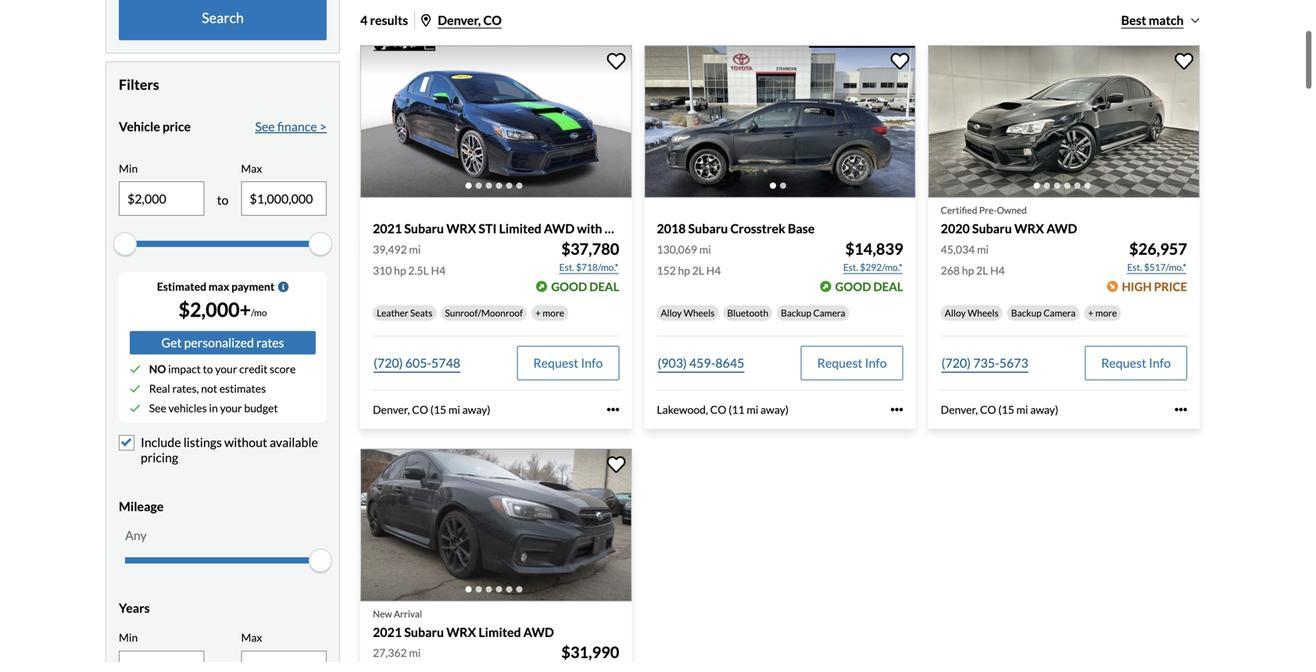 Task type: vqa. For each thing, say whether or not it's contained in the screenshot.
the middle of
no



Task type: describe. For each thing, give the bounding box(es) containing it.
est. $292/mo.* button
[[843, 260, 904, 275]]

3 away) from the left
[[1031, 403, 1059, 416]]

1 min from the top
[[119, 162, 138, 175]]

credit
[[239, 363, 268, 376]]

get personalized rates button
[[130, 331, 316, 355]]

0 horizontal spatial to
[[203, 363, 213, 376]]

subaru inside certified pre-owned 2020 subaru wrx awd
[[973, 221, 1012, 236]]

1 check image from the top
[[130, 364, 141, 375]]

good for $37,780
[[551, 279, 587, 294]]

see finance > link
[[255, 117, 327, 136]]

est. $517/mo.* button
[[1127, 260, 1188, 275]]

$26,957
[[1130, 240, 1188, 258]]

base
[[788, 221, 815, 236]]

sunroof/moonroof
[[445, 307, 523, 319]]

no impact to your credit score
[[149, 363, 296, 376]]

2 backup camera from the left
[[1012, 307, 1076, 319]]

39,492 mi 310 hp 2.5l h4
[[373, 243, 446, 277]]

735-
[[974, 355, 1000, 371]]

info for $14,839
[[865, 355, 887, 371]]

(720) 605-5748 button
[[373, 346, 461, 380]]

4
[[360, 12, 368, 28]]

leather seats
[[377, 307, 433, 319]]

mileage
[[119, 499, 164, 514]]

pre-
[[980, 205, 997, 216]]

not
[[201, 382, 217, 395]]

co down (720) 605-5748 button
[[412, 403, 428, 416]]

next image image for sunroof/moonroof
[[607, 109, 623, 134]]

awd for limited
[[524, 625, 554, 640]]

(903)
[[658, 355, 687, 371]]

8645
[[716, 355, 745, 371]]

1 camera from the left
[[814, 307, 846, 319]]

vehicle
[[119, 119, 160, 134]]

request info for $37,780
[[534, 355, 603, 371]]

listings
[[184, 435, 222, 450]]

mi inside "39,492 mi 310 hp 2.5l h4"
[[409, 243, 421, 256]]

459-
[[690, 355, 716, 371]]

previous image image for bluetooth
[[654, 109, 670, 134]]

(903) 459-8645
[[658, 355, 745, 371]]

alloy wheels for bluetooth
[[661, 307, 715, 319]]

$26,957 est. $517/mo.*
[[1128, 240, 1188, 273]]

45,034
[[941, 243, 975, 256]]

+ for sunroof/moonroof
[[536, 307, 541, 319]]

2.5l
[[408, 264, 429, 277]]

away) for $37,780
[[463, 403, 491, 416]]

more for sunroof/moonroof
[[543, 307, 565, 319]]

45,034 mi 268 hp 2l h4
[[941, 243, 1005, 277]]

years
[[119, 601, 150, 616]]

est. $718/mo.* button
[[559, 260, 620, 275]]

2l for $26,957
[[977, 264, 989, 277]]

(720) for (720) 605-5748
[[374, 355, 403, 371]]

without
[[224, 435, 267, 450]]

3 info from the left
[[1149, 355, 1171, 371]]

finance
[[277, 119, 317, 134]]

/mo
[[251, 307, 267, 318]]

$2,000+
[[179, 298, 251, 322]]

h4 for $26,957
[[991, 264, 1005, 277]]

>
[[320, 119, 327, 134]]

estimates
[[220, 382, 266, 395]]

limited inside new arrival 2021 subaru wrx limited awd
[[479, 625, 521, 640]]

awd for wrx
[[1047, 221, 1078, 236]]

next image image for bluetooth
[[891, 109, 907, 134]]

subaru up "39,492 mi 310 hp 2.5l h4"
[[404, 221, 444, 236]]

2 max from the top
[[241, 631, 262, 644]]

get
[[161, 335, 182, 350]]

2021 inside new arrival 2021 subaru wrx limited awd
[[373, 625, 402, 640]]

39,492
[[373, 243, 407, 256]]

payment
[[232, 280, 275, 293]]

co right map marker alt image
[[484, 12, 502, 28]]

310
[[373, 264, 392, 277]]

$718/mo.*
[[576, 261, 619, 273]]

(15 for ellipsis h image
[[431, 403, 447, 416]]

denver, co button
[[422, 12, 502, 28]]

sti
[[479, 221, 497, 236]]

1 max from the top
[[241, 162, 262, 175]]

605-
[[405, 355, 432, 371]]

any
[[125, 528, 147, 543]]

$14,839
[[846, 240, 904, 258]]

previous image image for sunroof/moonroof
[[370, 109, 386, 134]]

your for budget
[[220, 402, 242, 415]]

hp for $37,780
[[394, 264, 406, 277]]

co left (11
[[711, 403, 727, 416]]

request for $14,839
[[818, 355, 863, 371]]

h4 for $37,780
[[431, 264, 446, 277]]

good deal for $14,839
[[836, 279, 904, 294]]

see vehicles in your budget
[[149, 402, 278, 415]]

1 horizontal spatial denver,
[[438, 12, 481, 28]]

available
[[270, 435, 318, 450]]

1 2021 from the top
[[373, 221, 402, 236]]

est. for $26,957
[[1128, 261, 1143, 273]]

wheels for bluetooth
[[684, 307, 715, 319]]

high
[[1122, 279, 1152, 294]]

results
[[370, 12, 408, 28]]

request info button for $14,839
[[801, 346, 904, 380]]

2 horizontal spatial denver,
[[941, 403, 978, 416]]

crosstrek
[[731, 221, 786, 236]]

subaru inside new arrival 2021 subaru wrx limited awd
[[404, 625, 444, 640]]

(11
[[729, 403, 745, 416]]

crystal black silica 2020 subaru wrx awd sedan all-wheel drive manual image
[[929, 45, 1200, 198]]

high price
[[1122, 279, 1188, 294]]

real
[[149, 382, 170, 395]]

low
[[605, 221, 628, 236]]

price
[[1155, 279, 1188, 294]]

check image for see vehicles in your budget
[[130, 403, 141, 414]]

268
[[941, 264, 960, 277]]

27,362
[[373, 646, 407, 660]]

130,069 mi 152 hp 2l h4
[[657, 243, 721, 277]]

h4 for $14,839
[[707, 264, 721, 277]]

(720) 735-5673
[[942, 355, 1029, 371]]

2 min from the top
[[119, 631, 138, 644]]

2018
[[657, 221, 686, 236]]

check image for real rates, not estimates
[[130, 383, 141, 394]]

deal for $37,780
[[590, 279, 620, 294]]

mi right 27,362
[[409, 646, 421, 660]]

mi inside "130,069 mi 152 hp 2l h4"
[[700, 243, 711, 256]]

score
[[270, 363, 296, 376]]



Task type: locate. For each thing, give the bounding box(es) containing it.
budget
[[244, 402, 278, 415]]

5673
[[1000, 355, 1029, 371]]

1 backup from the left
[[781, 307, 812, 319]]

include
[[141, 435, 181, 450]]

0 vertical spatial to
[[217, 192, 229, 208]]

real rates, not estimates
[[149, 382, 266, 395]]

0 vertical spatial limited
[[499, 221, 542, 236]]

backup camera
[[781, 307, 846, 319], [1012, 307, 1076, 319]]

vehicle price
[[119, 119, 191, 134]]

request info button
[[517, 346, 620, 380], [801, 346, 904, 380], [1085, 346, 1188, 380]]

mi down 5673
[[1017, 403, 1029, 416]]

est. down $37,780
[[560, 261, 575, 273]]

2 denver, co (15 mi away) from the left
[[941, 403, 1059, 416]]

0 horizontal spatial (15
[[431, 403, 447, 416]]

1 horizontal spatial +
[[1089, 307, 1094, 319]]

0 horizontal spatial hp
[[394, 264, 406, 277]]

2 ellipsis h image from the left
[[1175, 404, 1188, 416]]

2 horizontal spatial away)
[[1031, 403, 1059, 416]]

est. down the $14,839
[[844, 261, 859, 273]]

awd inside new arrival 2021 subaru wrx limited awd
[[524, 625, 554, 640]]

0 horizontal spatial backup
[[781, 307, 812, 319]]

1 denver, co (15 mi away) from the left
[[373, 403, 491, 416]]

good down est. $718/mo.* button
[[551, 279, 587, 294]]

0 horizontal spatial more
[[543, 307, 565, 319]]

your right in
[[220, 402, 242, 415]]

max
[[241, 162, 262, 175], [241, 631, 262, 644]]

3 est. from the left
[[1128, 261, 1143, 273]]

limited
[[499, 221, 542, 236], [479, 625, 521, 640]]

hp for $14,839
[[678, 264, 690, 277]]

profile
[[631, 221, 668, 236]]

h4 right 152
[[707, 264, 721, 277]]

seats
[[410, 307, 433, 319]]

subaru up "130,069 mi 152 hp 2l h4"
[[689, 221, 728, 236]]

search
[[202, 9, 244, 26]]

1 good from the left
[[551, 279, 587, 294]]

2 more from the left
[[1096, 307, 1118, 319]]

spoiler
[[671, 221, 710, 236]]

2 alloy wheels from the left
[[945, 307, 999, 319]]

to left max text field
[[217, 192, 229, 208]]

(720)
[[374, 355, 403, 371], [942, 355, 971, 371]]

1 horizontal spatial alloy
[[945, 307, 966, 319]]

request info button for $37,780
[[517, 346, 620, 380]]

2018 subaru crosstrek base
[[657, 221, 815, 236]]

3 request info from the left
[[1102, 355, 1171, 371]]

$31,990
[[562, 643, 620, 662]]

$292/mo.*
[[860, 261, 903, 273]]

0 horizontal spatial alloy
[[661, 307, 682, 319]]

2 check image from the top
[[130, 383, 141, 394]]

deal down "$292/mo.*"
[[874, 279, 904, 294]]

0 horizontal spatial + more
[[536, 307, 565, 319]]

denver, right map marker alt image
[[438, 12, 481, 28]]

2021 down new at the bottom of page
[[373, 625, 402, 640]]

more for backup camera
[[1096, 307, 1118, 319]]

hp right 152
[[678, 264, 690, 277]]

+ more for sunroof/moonroof
[[536, 307, 565, 319]]

1 vertical spatial 2021
[[373, 625, 402, 640]]

2 horizontal spatial request info
[[1102, 355, 1171, 371]]

alloy down the 268
[[945, 307, 966, 319]]

max up max text field
[[241, 162, 262, 175]]

1 hp from the left
[[394, 264, 406, 277]]

1 vertical spatial min
[[119, 631, 138, 644]]

search button
[[119, 0, 327, 40]]

hp right 310
[[394, 264, 406, 277]]

4 results
[[360, 12, 408, 28]]

1 good deal from the left
[[551, 279, 620, 294]]

your
[[215, 363, 237, 376], [220, 402, 242, 415]]

(720) 605-5748
[[374, 355, 461, 371]]

hp inside "39,492 mi 310 hp 2.5l h4"
[[394, 264, 406, 277]]

h4 inside "39,492 mi 310 hp 2.5l h4"
[[431, 264, 446, 277]]

1 horizontal spatial backup
[[1012, 307, 1042, 319]]

1 horizontal spatial good
[[836, 279, 872, 294]]

request info for $14,839
[[818, 355, 887, 371]]

1 horizontal spatial est.
[[844, 261, 859, 273]]

+ more for backup camera
[[1089, 307, 1118, 319]]

1 (720) from the left
[[374, 355, 403, 371]]

1 vertical spatial limited
[[479, 625, 521, 640]]

1 request from the left
[[534, 355, 579, 371]]

2 horizontal spatial h4
[[991, 264, 1005, 277]]

0 vertical spatial min
[[119, 162, 138, 175]]

away)
[[463, 403, 491, 416], [761, 403, 789, 416], [1031, 403, 1059, 416]]

max
[[209, 280, 229, 293]]

0 horizontal spatial away)
[[463, 403, 491, 416]]

info circle image
[[278, 281, 289, 292]]

2 (15 from the left
[[999, 403, 1015, 416]]

2 + from the left
[[1089, 307, 1094, 319]]

3 request from the left
[[1102, 355, 1147, 371]]

check image up include
[[130, 403, 141, 414]]

next image image
[[607, 109, 623, 134], [891, 109, 907, 134], [1175, 109, 1191, 134], [607, 513, 623, 538]]

wheels up (720) 735-5673 at the right bottom of the page
[[968, 307, 999, 319]]

previous image image
[[370, 109, 386, 134], [654, 109, 670, 134], [938, 109, 954, 134], [370, 513, 386, 538]]

get personalized rates
[[161, 335, 284, 350]]

(720) for (720) 735-5673
[[942, 355, 971, 371]]

1 horizontal spatial backup camera
[[1012, 307, 1076, 319]]

(903) 459-8645 button
[[657, 346, 746, 380]]

2 hp from the left
[[678, 264, 690, 277]]

ellipsis h image
[[891, 404, 904, 416], [1175, 404, 1188, 416]]

2 info from the left
[[865, 355, 887, 371]]

1 horizontal spatial deal
[[874, 279, 904, 294]]

$517/mo.*
[[1145, 261, 1187, 273]]

good deal down est. $718/mo.* button
[[551, 279, 620, 294]]

Min text field
[[120, 182, 204, 215]]

est. up 'high'
[[1128, 261, 1143, 273]]

check image left no at the left bottom of the page
[[130, 364, 141, 375]]

5748
[[432, 355, 461, 371]]

2 horizontal spatial request
[[1102, 355, 1147, 371]]

2021 up 39,492
[[373, 221, 402, 236]]

rates
[[257, 335, 284, 350]]

2 request from the left
[[818, 355, 863, 371]]

1 horizontal spatial to
[[217, 192, 229, 208]]

your for credit
[[215, 363, 237, 376]]

0 horizontal spatial see
[[149, 402, 166, 415]]

0 horizontal spatial ellipsis h image
[[891, 404, 904, 416]]

0 horizontal spatial backup camera
[[781, 307, 846, 319]]

1 vertical spatial check image
[[130, 383, 141, 394]]

black 2018 subaru crosstrek base suv / crossover all-wheel drive manual image
[[645, 45, 916, 198]]

min down years
[[119, 631, 138, 644]]

1 horizontal spatial ellipsis h image
[[1175, 404, 1188, 416]]

2021
[[373, 221, 402, 236], [373, 625, 402, 640]]

wheels left bluetooth
[[684, 307, 715, 319]]

2l inside "130,069 mi 152 hp 2l h4"
[[693, 264, 705, 277]]

see for see finance >
[[255, 119, 275, 134]]

co down (720) 735-5673 button
[[980, 403, 997, 416]]

est. for $37,780
[[560, 261, 575, 273]]

info for $37,780
[[581, 355, 603, 371]]

2 away) from the left
[[761, 403, 789, 416]]

denver, co
[[438, 12, 502, 28]]

awd inside certified pre-owned 2020 subaru wrx awd
[[1047, 221, 1078, 236]]

3 check image from the top
[[130, 403, 141, 414]]

denver, co (15 mi away)
[[373, 403, 491, 416], [941, 403, 1059, 416]]

1 deal from the left
[[590, 279, 620, 294]]

impact
[[168, 363, 201, 376]]

0 horizontal spatial camera
[[814, 307, 846, 319]]

personalized
[[184, 335, 254, 350]]

arrival
[[394, 608, 422, 620]]

info
[[581, 355, 603, 371], [865, 355, 887, 371], [1149, 355, 1171, 371]]

subaru
[[404, 221, 444, 236], [689, 221, 728, 236], [973, 221, 1012, 236], [404, 625, 444, 640]]

1 alloy from the left
[[661, 307, 682, 319]]

3 h4 from the left
[[991, 264, 1005, 277]]

1 vertical spatial see
[[149, 402, 166, 415]]

1 alloy wheels from the left
[[661, 307, 715, 319]]

1 h4 from the left
[[431, 264, 446, 277]]

2 (720) from the left
[[942, 355, 971, 371]]

check image
[[130, 364, 141, 375], [130, 383, 141, 394], [130, 403, 141, 414]]

new
[[373, 608, 392, 620]]

next image image for $31,990
[[607, 513, 623, 538]]

0 horizontal spatial good
[[551, 279, 587, 294]]

1 horizontal spatial 2l
[[977, 264, 989, 277]]

backup right bluetooth
[[781, 307, 812, 319]]

0 vertical spatial your
[[215, 363, 237, 376]]

1 request info button from the left
[[517, 346, 620, 380]]

subaru down arrival
[[404, 625, 444, 640]]

2021 subaru wrx sti limited awd with low profile spoiler
[[373, 221, 710, 236]]

in
[[209, 402, 218, 415]]

2 alloy from the left
[[945, 307, 966, 319]]

1 horizontal spatial away)
[[761, 403, 789, 416]]

(720) 735-5673 button
[[941, 346, 1030, 380]]

152
[[657, 264, 676, 277]]

0 horizontal spatial request
[[534, 355, 579, 371]]

(720) left 735- at the right
[[942, 355, 971, 371]]

3 hp from the left
[[962, 264, 975, 277]]

1 horizontal spatial denver, co (15 mi away)
[[941, 403, 1059, 416]]

1 horizontal spatial hp
[[678, 264, 690, 277]]

filters
[[119, 76, 159, 93]]

Max text field
[[242, 182, 326, 215]]

good deal for $37,780
[[551, 279, 620, 294]]

estimated
[[157, 280, 207, 293]]

2 vertical spatial check image
[[130, 403, 141, 414]]

1 more from the left
[[543, 307, 565, 319]]

2 est. from the left
[[844, 261, 859, 273]]

vehicles
[[169, 402, 207, 415]]

(15 down 5748
[[431, 403, 447, 416]]

h4 inside "130,069 mi 152 hp 2l h4"
[[707, 264, 721, 277]]

1 ellipsis h image from the left
[[891, 404, 904, 416]]

2 good from the left
[[836, 279, 872, 294]]

1 request info from the left
[[534, 355, 603, 371]]

3 request info button from the left
[[1085, 346, 1188, 380]]

request info
[[534, 355, 603, 371], [818, 355, 887, 371], [1102, 355, 1171, 371]]

2l inside the 45,034 mi 268 hp 2l h4
[[977, 264, 989, 277]]

2020
[[941, 221, 970, 236]]

wrx inside certified pre-owned 2020 subaru wrx awd
[[1015, 221, 1045, 236]]

pricing
[[141, 450, 178, 465]]

good for $14,839
[[836, 279, 872, 294]]

1 vertical spatial to
[[203, 363, 213, 376]]

alloy for bluetooth
[[661, 307, 682, 319]]

price
[[163, 119, 191, 134]]

see left finance
[[255, 119, 275, 134]]

1 horizontal spatial info
[[865, 355, 887, 371]]

1 horizontal spatial alloy wheels
[[945, 307, 999, 319]]

est. inside $26,957 est. $517/mo.*
[[1128, 261, 1143, 273]]

mi right (11
[[747, 403, 759, 416]]

0 horizontal spatial +
[[536, 307, 541, 319]]

rates,
[[172, 382, 199, 395]]

0 vertical spatial 2021
[[373, 221, 402, 236]]

alloy wheels for backup camera
[[945, 307, 999, 319]]

backup camera up 5673
[[1012, 307, 1076, 319]]

mi right 45,034 at the right top of page
[[977, 243, 989, 256]]

away) for $14,839
[[761, 403, 789, 416]]

hp inside the 45,034 mi 268 hp 2l h4
[[962, 264, 975, 277]]

2 camera from the left
[[1044, 307, 1076, 319]]

to
[[217, 192, 229, 208], [203, 363, 213, 376]]

0 horizontal spatial (720)
[[374, 355, 403, 371]]

1 horizontal spatial h4
[[707, 264, 721, 277]]

ellipsis h image for denver, co (15 mi away)
[[1175, 404, 1188, 416]]

alloy down 152
[[661, 307, 682, 319]]

2l right the 268
[[977, 264, 989, 277]]

mi down 5748
[[449, 403, 460, 416]]

denver, co (15 mi away) down 735- at the right
[[941, 403, 1059, 416]]

request for $37,780
[[534, 355, 579, 371]]

$37,780
[[562, 240, 620, 258]]

est. inside $14,839 est. $292/mo.*
[[844, 261, 859, 273]]

backup
[[781, 307, 812, 319], [1012, 307, 1042, 319]]

crystal black pearl 2021 subaru wrx sti limited awd with low profile spoiler sedan all-wheel drive manual image
[[360, 45, 632, 198]]

1 info from the left
[[581, 355, 603, 371]]

leather
[[377, 307, 409, 319]]

1 horizontal spatial + more
[[1089, 307, 1118, 319]]

your up estimates
[[215, 363, 237, 376]]

1 est. from the left
[[560, 261, 575, 273]]

(15 for denver, co (15 mi away)'s ellipsis h icon
[[999, 403, 1015, 416]]

crystal black silica 2021 subaru wrx limited awd sedan all-wheel drive 6-speed manual image
[[360, 449, 632, 602]]

1 horizontal spatial see
[[255, 119, 275, 134]]

hp
[[394, 264, 406, 277], [678, 264, 690, 277], [962, 264, 975, 277]]

0 vertical spatial check image
[[130, 364, 141, 375]]

1 horizontal spatial camera
[[1044, 307, 1076, 319]]

deal for $14,839
[[874, 279, 904, 294]]

hp right the 268
[[962, 264, 975, 277]]

co
[[484, 12, 502, 28], [412, 403, 428, 416], [711, 403, 727, 416], [980, 403, 997, 416]]

2 deal from the left
[[874, 279, 904, 294]]

check image left real
[[130, 383, 141, 394]]

2 horizontal spatial est.
[[1128, 261, 1143, 273]]

see
[[255, 119, 275, 134], [149, 402, 166, 415]]

good down the est. $292/mo.* button
[[836, 279, 872, 294]]

2 good deal from the left
[[836, 279, 904, 294]]

denver, down (720) 735-5673 button
[[941, 403, 978, 416]]

mi
[[409, 243, 421, 256], [700, 243, 711, 256], [977, 243, 989, 256], [449, 403, 460, 416], [747, 403, 759, 416], [1017, 403, 1029, 416], [409, 646, 421, 660]]

1 backup camera from the left
[[781, 307, 846, 319]]

mileage button
[[119, 487, 327, 526]]

2 horizontal spatial info
[[1149, 355, 1171, 371]]

2 2021 from the top
[[373, 625, 402, 640]]

h4 right 2.5l
[[431, 264, 446, 277]]

0 horizontal spatial 2l
[[693, 264, 705, 277]]

owned
[[997, 205, 1027, 216]]

1 horizontal spatial (15
[[999, 403, 1015, 416]]

ellipsis h image
[[607, 404, 620, 416]]

hp inside "130,069 mi 152 hp 2l h4"
[[678, 264, 690, 277]]

new arrival 2021 subaru wrx limited awd
[[373, 608, 554, 640]]

max down years dropdown button
[[241, 631, 262, 644]]

1 horizontal spatial request
[[818, 355, 863, 371]]

alloy wheels
[[661, 307, 715, 319], [945, 307, 999, 319]]

1 2l from the left
[[693, 264, 705, 277]]

2 horizontal spatial request info button
[[1085, 346, 1188, 380]]

2l down 130,069
[[693, 264, 705, 277]]

mi up 2.5l
[[409, 243, 421, 256]]

with
[[577, 221, 603, 236]]

alloy wheels down the 268
[[945, 307, 999, 319]]

wheels for backup camera
[[968, 307, 999, 319]]

1 (15 from the left
[[431, 403, 447, 416]]

1 horizontal spatial more
[[1096, 307, 1118, 319]]

27,362 mi
[[373, 646, 421, 660]]

1 wheels from the left
[[684, 307, 715, 319]]

previous image image for $31,990
[[370, 513, 386, 538]]

lakewood,
[[657, 403, 708, 416]]

0 vertical spatial see
[[255, 119, 275, 134]]

+ more
[[536, 307, 565, 319], [1089, 307, 1118, 319]]

2 backup from the left
[[1012, 307, 1042, 319]]

1 horizontal spatial (720)
[[942, 355, 971, 371]]

0 horizontal spatial good deal
[[551, 279, 620, 294]]

1 horizontal spatial request info
[[818, 355, 887, 371]]

good deal down the est. $292/mo.* button
[[836, 279, 904, 294]]

mi inside the 45,034 mi 268 hp 2l h4
[[977, 243, 989, 256]]

0 horizontal spatial alloy wheels
[[661, 307, 715, 319]]

see down real
[[149, 402, 166, 415]]

mi down spoiler
[[700, 243, 711, 256]]

no
[[149, 363, 166, 376]]

$14,839 est. $292/mo.*
[[844, 240, 904, 273]]

1 horizontal spatial good deal
[[836, 279, 904, 294]]

min down vehicle
[[119, 162, 138, 175]]

to up real rates, not estimates on the left bottom
[[203, 363, 213, 376]]

1 vertical spatial max
[[241, 631, 262, 644]]

2 horizontal spatial hp
[[962, 264, 975, 277]]

backup up 5673
[[1012, 307, 1042, 319]]

0 horizontal spatial est.
[[560, 261, 575, 273]]

est. for $14,839
[[844, 261, 859, 273]]

subaru down "pre-" on the right top of the page
[[973, 221, 1012, 236]]

0 horizontal spatial request info
[[534, 355, 603, 371]]

1 vertical spatial your
[[220, 402, 242, 415]]

0 horizontal spatial deal
[[590, 279, 620, 294]]

2 wheels from the left
[[968, 307, 999, 319]]

1 + from the left
[[536, 307, 541, 319]]

2l for $14,839
[[693, 264, 705, 277]]

+ for backup camera
[[1089, 307, 1094, 319]]

h4 inside the 45,034 mi 268 hp 2l h4
[[991, 264, 1005, 277]]

+
[[536, 307, 541, 319], [1089, 307, 1094, 319]]

2 request info button from the left
[[801, 346, 904, 380]]

1 away) from the left
[[463, 403, 491, 416]]

0 horizontal spatial denver,
[[373, 403, 410, 416]]

see finance >
[[255, 119, 327, 134]]

see for see vehicles in your budget
[[149, 402, 166, 415]]

2 h4 from the left
[[707, 264, 721, 277]]

2 request info from the left
[[818, 355, 887, 371]]

wrx inside new arrival 2021 subaru wrx limited awd
[[447, 625, 476, 640]]

camera
[[814, 307, 846, 319], [1044, 307, 1076, 319]]

denver, co (15 mi away) down 605-
[[373, 403, 491, 416]]

1 horizontal spatial wheels
[[968, 307, 999, 319]]

130,069
[[657, 243, 698, 256]]

(15 down 5673
[[999, 403, 1015, 416]]

alloy wheels down 152
[[661, 307, 715, 319]]

2 2l from the left
[[977, 264, 989, 277]]

1 horizontal spatial request info button
[[801, 346, 904, 380]]

backup camera right bluetooth
[[781, 307, 846, 319]]

0 horizontal spatial denver, co (15 mi away)
[[373, 403, 491, 416]]

1 + more from the left
[[536, 307, 565, 319]]

est.
[[560, 261, 575, 273], [844, 261, 859, 273], [1128, 261, 1143, 273]]

deal down $718/mo.*
[[590, 279, 620, 294]]

0 horizontal spatial h4
[[431, 264, 446, 277]]

include listings without available pricing
[[141, 435, 318, 465]]

alloy for backup camera
[[945, 307, 966, 319]]

0 horizontal spatial wheels
[[684, 307, 715, 319]]

denver, down (720) 605-5748 button
[[373, 403, 410, 416]]

0 horizontal spatial request info button
[[517, 346, 620, 380]]

ellipsis h image for lakewood, co (11 mi away)
[[891, 404, 904, 416]]

certified
[[941, 205, 978, 216]]

h4 right the 268
[[991, 264, 1005, 277]]

map marker alt image
[[422, 14, 431, 26]]

(720) left 605-
[[374, 355, 403, 371]]

0 horizontal spatial info
[[581, 355, 603, 371]]

hp for $26,957
[[962, 264, 975, 277]]

0 vertical spatial max
[[241, 162, 262, 175]]

est. inside $37,780 est. $718/mo.*
[[560, 261, 575, 273]]

2 + more from the left
[[1089, 307, 1118, 319]]



